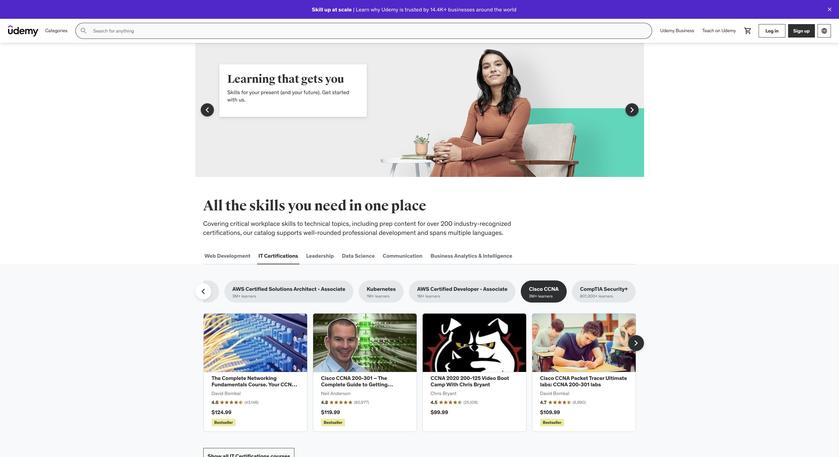 Task type: describe. For each thing, give the bounding box(es) containing it.
&
[[479, 252, 482, 259]]

on
[[716, 28, 721, 34]]

networking
[[247, 375, 277, 381]]

certified inside cisco ccna 200-301 – the complete guide to getting certified
[[321, 388, 343, 394]]

ccna inside the complete networking fundamentals course. your ccna start
[[281, 381, 295, 388]]

web development
[[205, 252, 251, 259]]

us.
[[239, 96, 246, 103]]

cisco ccna packet tracer ultimate labs: ccna 200-301 labs link
[[540, 375, 627, 388]]

learners inside aws certified solutions architect - associate 3m+ learners
[[242, 294, 256, 299]]

the inside cisco ccna 200-301 – the complete guide to getting certified
[[378, 375, 387, 381]]

spans
[[430, 228, 447, 236]]

udemy inside teach on udemy "link"
[[722, 28, 736, 34]]

by
[[424, 6, 429, 13]]

getting
[[369, 381, 388, 388]]

technical
[[305, 220, 330, 228]]

world
[[504, 6, 517, 13]]

learners inside comptia security+ 801,300+ learners
[[599, 294, 614, 299]]

data
[[342, 252, 354, 259]]

previous image for topic filters 'element' on the bottom of page
[[198, 286, 209, 297]]

businesses
[[448, 6, 475, 13]]

covering critical workplace skills to technical topics, including prep content for over 200 industry-recognized certifications, our catalog supports well-rounded professional development and spans multiple languages.
[[203, 220, 511, 236]]

aws certified solutions architect - associate 3m+ learners
[[232, 286, 345, 299]]

0 vertical spatial next image
[[627, 105, 638, 115]]

security+
[[604, 286, 628, 292]]

1m+ inside kubernetes 1m+ learners
[[367, 294, 374, 299]]

complete inside cisco ccna 200-301 – the complete guide to getting certified
[[321, 381, 346, 388]]

301 inside cisco ccna 200-301 – the complete guide to getting certified
[[364, 375, 373, 381]]

professional
[[343, 228, 377, 236]]

including
[[352, 220, 378, 228]]

801,300+
[[580, 294, 598, 299]]

kubernetes
[[367, 286, 396, 292]]

around
[[476, 6, 493, 13]]

web development button
[[203, 248, 252, 264]]

0 horizontal spatial udemy
[[382, 6, 399, 13]]

cisco ccna packet tracer ultimate labs: ccna 200-301 labs
[[540, 375, 627, 388]]

the inside the complete networking fundamentals course. your ccna start
[[212, 375, 221, 381]]

125
[[472, 375, 481, 381]]

certifications,
[[203, 228, 242, 236]]

udemy business
[[661, 28, 695, 34]]

200- inside cisco ccna packet tracer ultimate labs: ccna 200-301 labs
[[569, 381, 581, 388]]

udemy business link
[[657, 23, 699, 39]]

associate inside aws certified developer - associate 1m+ learners
[[483, 286, 508, 292]]

present
[[261, 89, 279, 96]]

topics,
[[332, 220, 351, 228]]

cisco for cisco ccna 200-301 – the complete guide to getting certified
[[321, 375, 335, 381]]

2 your from the left
[[292, 89, 302, 96]]

comptia security+ 801,300+ learners
[[580, 286, 628, 299]]

analytics
[[454, 252, 477, 259]]

intelligence
[[483, 252, 513, 259]]

for inside learning that gets you skills for your present (and your future). get started with us.
[[241, 89, 248, 96]]

1 your from the left
[[249, 89, 260, 96]]

log in link
[[759, 24, 786, 38]]

it certifications
[[259, 252, 298, 259]]

developer
[[454, 286, 479, 292]]

skill
[[312, 6, 323, 13]]

communication
[[383, 252, 423, 259]]

you for gets
[[325, 72, 344, 86]]

teach on udemy link
[[699, 23, 740, 39]]

2020
[[447, 375, 459, 381]]

over
[[427, 220, 439, 228]]

with
[[227, 96, 238, 103]]

industry-
[[454, 220, 480, 228]]

labs
[[591, 381, 601, 388]]

log
[[766, 28, 774, 34]]

supports
[[277, 228, 302, 236]]

start
[[212, 388, 223, 394]]

200- for chris
[[461, 375, 472, 381]]

microsoft
[[167, 286, 191, 292]]

leadership
[[306, 252, 334, 259]]

your
[[268, 381, 280, 388]]

gets
[[301, 72, 323, 86]]

kubernetes 1m+ learners
[[367, 286, 396, 299]]

to inside cisco ccna 200-301 – the complete guide to getting certified
[[363, 381, 368, 388]]

it
[[259, 252, 263, 259]]

teach
[[703, 28, 715, 34]]

business analytics & intelligence button
[[429, 248, 514, 264]]

development
[[217, 252, 251, 259]]

aws for aws certified solutions architect - associate
[[232, 286, 245, 292]]

ccna inside cisco ccna 200-301 – the complete guide to getting certified
[[336, 375, 351, 381]]

up for skill
[[325, 6, 331, 13]]

0 vertical spatial skills
[[249, 197, 285, 214]]

learners inside aws certified developer - associate 1m+ learners
[[426, 294, 440, 299]]

categories
[[45, 28, 67, 34]]

started
[[332, 89, 349, 96]]

future).
[[304, 89, 321, 96]]

skills
[[227, 89, 240, 96]]

the complete networking fundamentals course. your ccna start link
[[212, 375, 297, 394]]

1 vertical spatial next image
[[631, 338, 642, 348]]

well-
[[304, 228, 317, 236]]

at
[[332, 6, 337, 13]]

with
[[447, 381, 459, 388]]

skill up at scale | learn why udemy is trusted by 14.4k+ businesses around the world
[[312, 6, 517, 13]]

communication button
[[382, 248, 424, 264]]

aws certified developer - associate 1m+ learners
[[417, 286, 508, 299]]

business analytics & intelligence
[[431, 252, 513, 259]]

cisco for cisco ccna packet tracer ultimate labs: ccna 200-301 labs
[[540, 375, 554, 381]]

- inside aws certified developer - associate 1m+ learners
[[480, 286, 482, 292]]

cisco ccna 3m+ learners
[[529, 286, 559, 299]]

skills inside covering critical workplace skills to technical topics, including prep content for over 200 industry-recognized certifications, our catalog supports well-rounded professional development and spans multiple languages.
[[282, 220, 296, 228]]

our
[[243, 228, 253, 236]]

why
[[371, 6, 380, 13]]



Task type: locate. For each thing, give the bounding box(es) containing it.
the up critical
[[225, 197, 247, 214]]

up for sign
[[805, 28, 810, 34]]

web
[[205, 252, 216, 259]]

comptia
[[580, 286, 603, 292]]

cisco
[[529, 286, 543, 292], [321, 375, 335, 381], [540, 375, 554, 381]]

0 horizontal spatial 1m+
[[367, 294, 374, 299]]

1 the from the left
[[212, 375, 221, 381]]

1 vertical spatial for
[[418, 220, 426, 228]]

workplace
[[251, 220, 280, 228]]

2 - from the left
[[480, 286, 482, 292]]

0 vertical spatial for
[[241, 89, 248, 96]]

0 horizontal spatial 3m+
[[232, 294, 241, 299]]

labs:
[[540, 381, 552, 388]]

1 horizontal spatial 301
[[581, 381, 590, 388]]

complete left guide
[[321, 381, 346, 388]]

you up technical
[[288, 197, 312, 214]]

science
[[355, 252, 375, 259]]

0 vertical spatial the
[[494, 6, 502, 13]]

to inside covering critical workplace skills to technical topics, including prep content for over 200 industry-recognized certifications, our catalog supports well-rounded professional development and spans multiple languages.
[[297, 220, 303, 228]]

0 horizontal spatial your
[[249, 89, 260, 96]]

chris
[[460, 381, 473, 388]]

1 horizontal spatial 1m+
[[417, 294, 425, 299]]

bryant
[[474, 381, 490, 388]]

1 vertical spatial in
[[349, 197, 362, 214]]

0 horizontal spatial 200-
[[352, 375, 364, 381]]

1 horizontal spatial complete
[[321, 381, 346, 388]]

carousel element containing the complete networking fundamentals course. your ccna start
[[203, 313, 644, 432]]

Search for anything text field
[[92, 25, 644, 37]]

200
[[441, 220, 453, 228]]

sign up link
[[789, 24, 815, 38]]

need
[[315, 197, 347, 214]]

ccna 2020 200-125 video boot camp with chris bryant link
[[431, 375, 509, 388]]

covering
[[203, 220, 229, 228]]

1 vertical spatial up
[[805, 28, 810, 34]]

your right (and
[[292, 89, 302, 96]]

1 - from the left
[[318, 286, 320, 292]]

associate
[[321, 286, 345, 292], [483, 286, 508, 292]]

in right log
[[775, 28, 779, 34]]

1 horizontal spatial the
[[378, 375, 387, 381]]

1 horizontal spatial your
[[292, 89, 302, 96]]

the left world
[[494, 6, 502, 13]]

1 vertical spatial carousel element
[[203, 313, 644, 432]]

guide
[[347, 381, 361, 388]]

complete up start
[[222, 375, 246, 381]]

languages.
[[473, 228, 504, 236]]

–
[[374, 375, 377, 381]]

for up us.
[[241, 89, 248, 96]]

course.
[[248, 381, 267, 388]]

you up started
[[325, 72, 344, 86]]

prep
[[380, 220, 393, 228]]

certified
[[246, 286, 268, 292], [431, 286, 453, 292], [321, 388, 343, 394]]

learners inside cisco ccna 3m+ learners
[[538, 294, 553, 299]]

business inside button
[[431, 252, 453, 259]]

and
[[418, 228, 428, 236]]

az-
[[192, 286, 201, 292]]

1m+ inside aws certified developer - associate 1m+ learners
[[417, 294, 425, 299]]

1 horizontal spatial for
[[418, 220, 426, 228]]

previous image inside carousel element
[[202, 105, 213, 115]]

multiple
[[448, 228, 471, 236]]

2 associate from the left
[[483, 286, 508, 292]]

teach on udemy
[[703, 28, 736, 34]]

0 horizontal spatial you
[[288, 197, 312, 214]]

previous image for carousel element containing learning that gets you
[[202, 105, 213, 115]]

for inside covering critical workplace skills to technical topics, including prep content for over 200 industry-recognized certifications, our catalog supports well-rounded professional development and spans multiple languages.
[[418, 220, 426, 228]]

0 vertical spatial up
[[325, 6, 331, 13]]

certified left developer
[[431, 286, 453, 292]]

solutions
[[269, 286, 293, 292]]

sign
[[794, 28, 804, 34]]

1 vertical spatial the
[[225, 197, 247, 214]]

0 horizontal spatial up
[[325, 6, 331, 13]]

aws for aws certified developer - associate
[[417, 286, 429, 292]]

for
[[241, 89, 248, 96], [418, 220, 426, 228]]

2 horizontal spatial 200-
[[569, 381, 581, 388]]

(and
[[281, 89, 291, 96]]

ccna
[[544, 286, 559, 292], [336, 375, 351, 381], [431, 375, 445, 381], [555, 375, 570, 381], [281, 381, 295, 388], [553, 381, 568, 388]]

0 horizontal spatial certified
[[246, 286, 268, 292]]

0 vertical spatial previous image
[[202, 105, 213, 115]]

the up start
[[212, 375, 221, 381]]

ultimate
[[606, 375, 627, 381]]

301
[[364, 375, 373, 381], [581, 381, 590, 388]]

log in
[[766, 28, 779, 34]]

in
[[775, 28, 779, 34], [349, 197, 362, 214]]

1 1m+ from the left
[[367, 294, 374, 299]]

1 vertical spatial previous image
[[198, 286, 209, 297]]

for up and
[[418, 220, 426, 228]]

choose a language image
[[821, 27, 828, 34]]

0 vertical spatial to
[[297, 220, 303, 228]]

cisco for cisco ccna 3m+ learners
[[529, 286, 543, 292]]

microsoft az-900
[[167, 286, 211, 292]]

to right guide
[[363, 381, 368, 388]]

1 horizontal spatial udemy
[[661, 28, 675, 34]]

trusted
[[405, 6, 422, 13]]

0 horizontal spatial the
[[212, 375, 221, 381]]

0 vertical spatial in
[[775, 28, 779, 34]]

your down learning
[[249, 89, 260, 96]]

200- inside cisco ccna 200-301 – the complete guide to getting certified
[[352, 375, 364, 381]]

it certifications button
[[257, 248, 300, 264]]

3m+ inside cisco ccna 3m+ learners
[[529, 294, 537, 299]]

up right sign
[[805, 28, 810, 34]]

data science button
[[341, 248, 376, 264]]

video
[[482, 375, 496, 381]]

certified for developer
[[431, 286, 453, 292]]

leadership button
[[305, 248, 335, 264]]

200- right 2020 on the bottom of the page
[[461, 375, 472, 381]]

packet
[[571, 375, 588, 381]]

1 vertical spatial you
[[288, 197, 312, 214]]

skills up supports
[[282, 220, 296, 228]]

camp
[[431, 381, 446, 388]]

learners inside kubernetes 1m+ learners
[[375, 294, 390, 299]]

tracer
[[589, 375, 605, 381]]

business left teach
[[676, 28, 695, 34]]

your
[[249, 89, 260, 96], [292, 89, 302, 96]]

in up "including"
[[349, 197, 362, 214]]

udemy image
[[8, 25, 39, 37]]

1 vertical spatial skills
[[282, 220, 296, 228]]

1 horizontal spatial aws
[[417, 286, 429, 292]]

1 horizontal spatial in
[[775, 28, 779, 34]]

1 horizontal spatial associate
[[483, 286, 508, 292]]

shopping cart with 0 items image
[[744, 27, 752, 35]]

1 aws from the left
[[232, 286, 245, 292]]

boot
[[497, 375, 509, 381]]

rounded
[[317, 228, 341, 236]]

|
[[353, 6, 355, 13]]

previous image inside topic filters 'element'
[[198, 286, 209, 297]]

2 aws from the left
[[417, 286, 429, 292]]

all the skills you need in one place
[[203, 197, 426, 214]]

4 learners from the left
[[538, 294, 553, 299]]

200- left labs
[[569, 381, 581, 388]]

5 learners from the left
[[599, 294, 614, 299]]

previous image
[[202, 105, 213, 115], [198, 286, 209, 297]]

14.4k+
[[430, 6, 447, 13]]

cisco inside cisco ccna packet tracer ultimate labs: ccna 200-301 labs
[[540, 375, 554, 381]]

1 horizontal spatial 200-
[[461, 375, 472, 381]]

close image
[[827, 6, 833, 13]]

200- inside ccna 2020 200-125 video boot camp with chris bryant
[[461, 375, 472, 381]]

certified left solutions
[[246, 286, 268, 292]]

skills up workplace
[[249, 197, 285, 214]]

that
[[278, 72, 299, 86]]

301 inside cisco ccna packet tracer ultimate labs: ccna 200-301 labs
[[581, 381, 590, 388]]

categories button
[[41, 23, 72, 39]]

scale
[[339, 6, 352, 13]]

200-
[[352, 375, 364, 381], [461, 375, 472, 381], [569, 381, 581, 388]]

business
[[676, 28, 695, 34], [431, 252, 453, 259]]

1 horizontal spatial to
[[363, 381, 368, 388]]

3m+ inside aws certified solutions architect - associate 3m+ learners
[[232, 294, 241, 299]]

aws inside aws certified solutions architect - associate 3m+ learners
[[232, 286, 245, 292]]

to up supports
[[297, 220, 303, 228]]

0 horizontal spatial complete
[[222, 375, 246, 381]]

ccna inside ccna 2020 200-125 video boot camp with chris bryant
[[431, 375, 445, 381]]

architect
[[294, 286, 317, 292]]

udemy
[[382, 6, 399, 13], [661, 28, 675, 34], [722, 28, 736, 34]]

certified inside aws certified solutions architect - associate 3m+ learners
[[246, 286, 268, 292]]

0 horizontal spatial for
[[241, 89, 248, 96]]

sign up
[[794, 28, 810, 34]]

2 horizontal spatial udemy
[[722, 28, 736, 34]]

2 1m+ from the left
[[417, 294, 425, 299]]

1 learners from the left
[[242, 294, 256, 299]]

development
[[379, 228, 416, 236]]

- inside aws certified solutions architect - associate 3m+ learners
[[318, 286, 320, 292]]

301 left labs
[[581, 381, 590, 388]]

1 horizontal spatial -
[[480, 286, 482, 292]]

carousel element containing learning that gets you
[[195, 43, 644, 177]]

the complete networking fundamentals course. your ccna start
[[212, 375, 295, 394]]

0 horizontal spatial aws
[[232, 286, 245, 292]]

you
[[325, 72, 344, 86], [288, 197, 312, 214]]

0 horizontal spatial in
[[349, 197, 362, 214]]

learning that gets you skills for your present (and your future). get started with us.
[[227, 72, 349, 103]]

ccna inside cisco ccna 3m+ learners
[[544, 286, 559, 292]]

one
[[365, 197, 389, 214]]

1 horizontal spatial business
[[676, 28, 695, 34]]

submit search image
[[80, 27, 88, 35]]

place
[[391, 197, 426, 214]]

learn
[[356, 6, 370, 13]]

3 learners from the left
[[426, 294, 440, 299]]

ccna 2020 200-125 video boot camp with chris bryant
[[431, 375, 509, 388]]

2 the from the left
[[378, 375, 387, 381]]

1 horizontal spatial the
[[494, 6, 502, 13]]

certified inside aws certified developer - associate 1m+ learners
[[431, 286, 453, 292]]

aws inside aws certified developer - associate 1m+ learners
[[417, 286, 429, 292]]

0 horizontal spatial business
[[431, 252, 453, 259]]

0 horizontal spatial associate
[[321, 286, 345, 292]]

up left the "at"
[[325, 6, 331, 13]]

associate right architect
[[321, 286, 345, 292]]

0 vertical spatial you
[[325, 72, 344, 86]]

you inside learning that gets you skills for your present (and your future). get started with us.
[[325, 72, 344, 86]]

complete inside the complete networking fundamentals course. your ccna start
[[222, 375, 246, 381]]

1 associate from the left
[[321, 286, 345, 292]]

carousel element
[[195, 43, 644, 177], [203, 313, 644, 432]]

content
[[394, 220, 416, 228]]

associate inside aws certified solutions architect - associate 3m+ learners
[[321, 286, 345, 292]]

200- for to
[[352, 375, 364, 381]]

you for skills
[[288, 197, 312, 214]]

catalog
[[254, 228, 275, 236]]

associate right developer
[[483, 286, 508, 292]]

next image
[[627, 105, 638, 115], [631, 338, 642, 348]]

certified for solutions
[[246, 286, 268, 292]]

0 vertical spatial business
[[676, 28, 695, 34]]

learning
[[227, 72, 276, 86]]

1 vertical spatial business
[[431, 252, 453, 259]]

0 horizontal spatial the
[[225, 197, 247, 214]]

200- left "–"
[[352, 375, 364, 381]]

fundamentals
[[212, 381, 247, 388]]

business down spans
[[431, 252, 453, 259]]

is
[[400, 6, 404, 13]]

certified left guide
[[321, 388, 343, 394]]

cisco inside cisco ccna 3m+ learners
[[529, 286, 543, 292]]

1 horizontal spatial certified
[[321, 388, 343, 394]]

2 learners from the left
[[375, 294, 390, 299]]

in inside log in link
[[775, 28, 779, 34]]

get
[[322, 89, 331, 96]]

1 horizontal spatial up
[[805, 28, 810, 34]]

1 3m+ from the left
[[232, 294, 241, 299]]

- right developer
[[480, 286, 482, 292]]

2 3m+ from the left
[[529, 294, 537, 299]]

1 horizontal spatial 3m+
[[529, 294, 537, 299]]

certifications
[[264, 252, 298, 259]]

2 horizontal spatial certified
[[431, 286, 453, 292]]

the right "–"
[[378, 375, 387, 381]]

cisco inside cisco ccna 200-301 – the complete guide to getting certified
[[321, 375, 335, 381]]

0 horizontal spatial 301
[[364, 375, 373, 381]]

topic filters element
[[159, 281, 636, 303]]

recognized
[[480, 220, 511, 228]]

301 left "–"
[[364, 375, 373, 381]]

0 horizontal spatial -
[[318, 286, 320, 292]]

1 horizontal spatial you
[[325, 72, 344, 86]]

900
[[201, 286, 211, 292]]

1 vertical spatial to
[[363, 381, 368, 388]]

0 horizontal spatial to
[[297, 220, 303, 228]]

0 vertical spatial carousel element
[[195, 43, 644, 177]]

- right architect
[[318, 286, 320, 292]]



Task type: vqa. For each thing, say whether or not it's contained in the screenshot.


